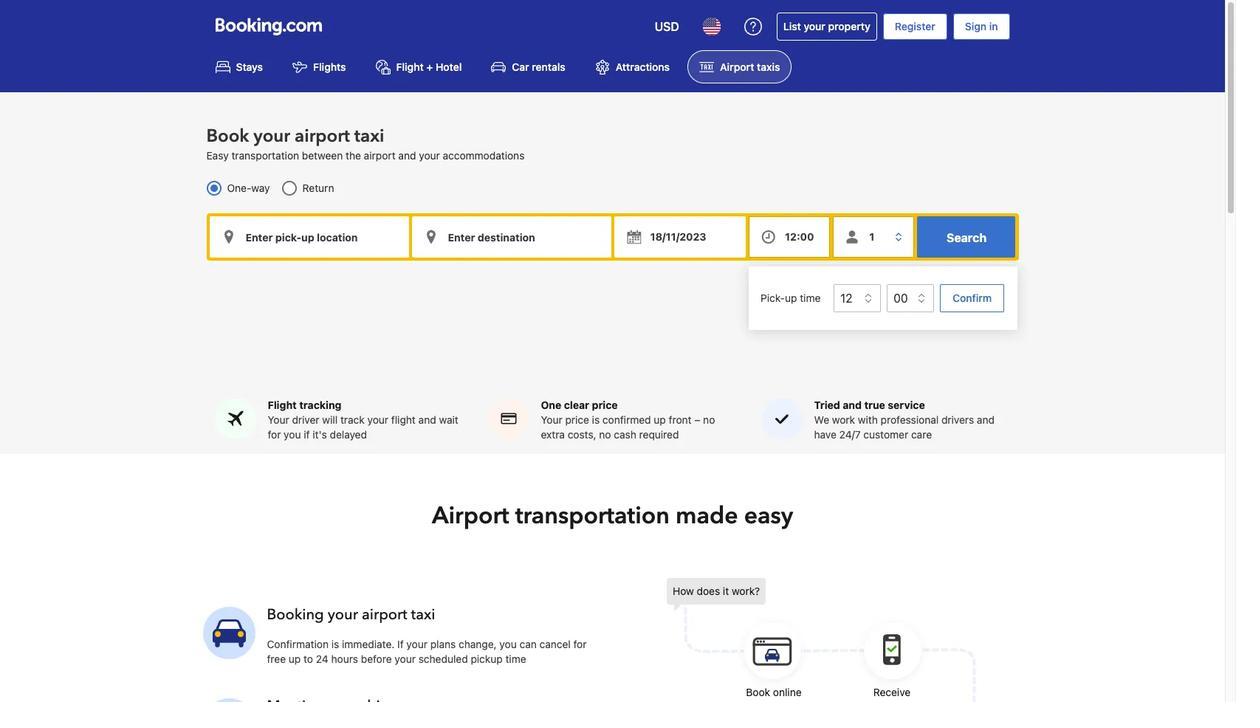 Task type: locate. For each thing, give the bounding box(es) containing it.
your left accommodations
[[419, 149, 440, 162]]

1 vertical spatial airport
[[432, 501, 510, 533]]

the
[[346, 149, 361, 162]]

0 horizontal spatial your
[[268, 414, 289, 427]]

your up way
[[254, 124, 290, 149]]

and
[[399, 149, 416, 162], [843, 399, 862, 412], [419, 414, 436, 427], [978, 414, 995, 427]]

confirmation
[[863, 702, 923, 703]]

you
[[284, 429, 301, 441], [500, 639, 517, 651]]

airport taxis
[[721, 61, 781, 73]]

0 horizontal spatial taxi
[[355, 124, 385, 149]]

is up costs,
[[592, 414, 600, 427]]

time
[[801, 292, 821, 304], [506, 654, 527, 666]]

true
[[865, 399, 886, 412]]

price
[[592, 399, 618, 412], [566, 414, 590, 427]]

2 vertical spatial up
[[289, 654, 301, 666]]

search button
[[918, 217, 1016, 258]]

attractions link
[[584, 50, 682, 84]]

2 your from the left
[[541, 414, 563, 427]]

confirmed
[[603, 414, 651, 427]]

how does it work?
[[673, 586, 760, 598]]

taxi up plans
[[411, 606, 436, 625]]

stays link
[[204, 50, 275, 84]]

1 vertical spatial flight
[[268, 399, 297, 412]]

confirmation
[[267, 639, 329, 651]]

price up 'confirmed'
[[592, 399, 618, 412]]

you left can
[[500, 639, 517, 651]]

2 horizontal spatial up
[[786, 292, 798, 304]]

costs,
[[568, 429, 597, 441]]

your right track
[[368, 414, 389, 427]]

you left if
[[284, 429, 301, 441]]

for for flight tracking your driver will track your flight and wait for you if it's delayed
[[268, 429, 281, 441]]

search
[[947, 231, 987, 245]]

receive confirmation
[[863, 687, 923, 703]]

0 vertical spatial flight
[[396, 61, 424, 73]]

flight up driver on the left of page
[[268, 399, 297, 412]]

1 horizontal spatial book
[[747, 687, 771, 699]]

1 vertical spatial time
[[506, 654, 527, 666]]

0 horizontal spatial up
[[289, 654, 301, 666]]

will
[[322, 414, 338, 427]]

0 vertical spatial transportation
[[232, 149, 299, 162]]

your inside 'flight tracking your driver will track your flight and wait for you if it's delayed'
[[368, 414, 389, 427]]

up up required
[[654, 414, 666, 427]]

–
[[695, 414, 701, 427]]

+
[[427, 61, 433, 73]]

flight + hotel link
[[364, 50, 474, 84]]

you inside 'flight tracking your driver will track your flight and wait for you if it's delayed'
[[284, 429, 301, 441]]

1 vertical spatial no
[[600, 429, 612, 441]]

0 horizontal spatial airport
[[432, 501, 510, 533]]

1 horizontal spatial transportation
[[515, 501, 670, 533]]

flight tracking your driver will track your flight and wait for you if it's delayed
[[268, 399, 459, 441]]

and right the
[[399, 149, 416, 162]]

booking.com online hotel reservations image
[[215, 18, 322, 35]]

sign in
[[966, 20, 999, 33]]

1 vertical spatial you
[[500, 639, 517, 651]]

flight
[[396, 61, 424, 73], [268, 399, 297, 412]]

if
[[304, 429, 310, 441]]

rentals
[[532, 61, 566, 73]]

0 vertical spatial is
[[592, 414, 600, 427]]

one-way
[[227, 182, 270, 195]]

property
[[829, 20, 871, 33]]

1 vertical spatial is
[[332, 639, 339, 651]]

1 horizontal spatial flight
[[396, 61, 424, 73]]

24/7
[[840, 429, 861, 441]]

0 horizontal spatial book
[[207, 124, 249, 149]]

pickup
[[471, 654, 503, 666]]

18/11/2023 button
[[614, 217, 746, 258]]

airport
[[295, 124, 350, 149], [364, 149, 396, 162], [362, 606, 408, 625]]

wait
[[439, 414, 459, 427]]

for
[[268, 429, 281, 441], [574, 639, 587, 651]]

airport right the
[[364, 149, 396, 162]]

taxi up the
[[355, 124, 385, 149]]

no left cash
[[600, 429, 612, 441]]

immediate.
[[342, 639, 395, 651]]

0 vertical spatial up
[[786, 292, 798, 304]]

car rentals link
[[480, 50, 578, 84]]

airport for booking
[[362, 606, 408, 625]]

1 horizontal spatial up
[[654, 414, 666, 427]]

for for confirmation is immediate. if your plans change, you can cancel for free up to 24 hours before your scheduled pickup time
[[574, 639, 587, 651]]

for inside 'flight tracking your driver will track your flight and wait for you if it's delayed'
[[268, 429, 281, 441]]

sign in link
[[954, 13, 1010, 40]]

1 vertical spatial taxi
[[411, 606, 436, 625]]

airport
[[721, 61, 755, 73], [432, 501, 510, 533]]

pick-
[[761, 292, 786, 304]]

we
[[815, 414, 830, 427]]

book left online
[[747, 687, 771, 699]]

0 vertical spatial price
[[592, 399, 618, 412]]

1 vertical spatial price
[[566, 414, 590, 427]]

in
[[990, 20, 999, 33]]

transportation inside book your airport taxi easy transportation between the airport and your accommodations
[[232, 149, 299, 162]]

it's
[[313, 429, 327, 441]]

0 vertical spatial for
[[268, 429, 281, 441]]

airport for airport taxis
[[721, 61, 755, 73]]

0 vertical spatial taxi
[[355, 124, 385, 149]]

airport transportation made easy
[[432, 501, 794, 533]]

flight left + on the top
[[396, 61, 424, 73]]

with
[[858, 414, 878, 427]]

0 vertical spatial time
[[801, 292, 821, 304]]

driver
[[292, 414, 320, 427]]

Enter destination text field
[[412, 217, 611, 258]]

no right – on the right of the page
[[704, 414, 716, 427]]

time right pick-
[[801, 292, 821, 304]]

your up immediate.
[[328, 606, 358, 625]]

change,
[[459, 639, 497, 651]]

up down 12:00 button
[[786, 292, 798, 304]]

transportation
[[232, 149, 299, 162], [515, 501, 670, 533]]

0 horizontal spatial transportation
[[232, 149, 299, 162]]

your
[[804, 20, 826, 33], [254, 124, 290, 149], [419, 149, 440, 162], [368, 414, 389, 427], [328, 606, 358, 625], [407, 639, 428, 651], [395, 654, 416, 666]]

is up hours
[[332, 639, 339, 651]]

0 vertical spatial airport
[[721, 61, 755, 73]]

book inside book your airport taxi easy transportation between the airport and your accommodations
[[207, 124, 249, 149]]

0 vertical spatial book
[[207, 124, 249, 149]]

booking your airport taxi
[[267, 606, 436, 625]]

taxi
[[355, 124, 385, 149], [411, 606, 436, 625]]

airport up between
[[295, 124, 350, 149]]

1 horizontal spatial your
[[541, 414, 563, 427]]

up
[[786, 292, 798, 304], [654, 414, 666, 427], [289, 654, 301, 666]]

price down clear
[[566, 414, 590, 427]]

clear
[[564, 399, 590, 412]]

your down one
[[541, 414, 563, 427]]

is
[[592, 414, 600, 427], [332, 639, 339, 651]]

how
[[673, 586, 694, 598]]

and left wait
[[419, 414, 436, 427]]

easy
[[207, 149, 229, 162]]

professional
[[881, 414, 939, 427]]

0 vertical spatial airport
[[295, 124, 350, 149]]

service
[[888, 399, 926, 412]]

airport up if
[[362, 606, 408, 625]]

1 horizontal spatial you
[[500, 639, 517, 651]]

book up easy
[[207, 124, 249, 149]]

0 vertical spatial you
[[284, 429, 301, 441]]

for left if
[[268, 429, 281, 441]]

1 horizontal spatial airport
[[721, 61, 755, 73]]

1 horizontal spatial no
[[704, 414, 716, 427]]

for right cancel
[[574, 639, 587, 651]]

up left to at the bottom left of page
[[289, 654, 301, 666]]

and inside 'flight tracking your driver will track your flight and wait for you if it's delayed'
[[419, 414, 436, 427]]

1 horizontal spatial is
[[592, 414, 600, 427]]

1 horizontal spatial taxi
[[411, 606, 436, 625]]

flights
[[313, 61, 346, 73]]

list
[[784, 20, 802, 33]]

1 horizontal spatial for
[[574, 639, 587, 651]]

2 vertical spatial airport
[[362, 606, 408, 625]]

up inside one clear price your price is confirmed up front – no extra costs, no cash required
[[654, 414, 666, 427]]

customer
[[864, 429, 909, 441]]

pick-up time
[[761, 292, 821, 304]]

flight inside 'flight tracking your driver will track your flight and wait for you if it's delayed'
[[268, 399, 297, 412]]

0 vertical spatial no
[[704, 414, 716, 427]]

to
[[304, 654, 313, 666]]

online
[[774, 687, 802, 699]]

1 horizontal spatial price
[[592, 399, 618, 412]]

for inside confirmation is immediate. if your plans change, you can cancel for free up to 24 hours before your scheduled pickup time
[[574, 639, 587, 651]]

1 vertical spatial for
[[574, 639, 587, 651]]

receive
[[874, 687, 911, 699]]

your right if
[[407, 639, 428, 651]]

drivers
[[942, 414, 975, 427]]

list your property
[[784, 20, 871, 33]]

0 horizontal spatial time
[[506, 654, 527, 666]]

your left driver on the left of page
[[268, 414, 289, 427]]

time down can
[[506, 654, 527, 666]]

booking airport taxi image
[[667, 579, 978, 703], [203, 607, 255, 660], [203, 699, 255, 703]]

taxi inside book your airport taxi easy transportation between the airport and your accommodations
[[355, 124, 385, 149]]

airport for book
[[295, 124, 350, 149]]

Enter pick-up location text field
[[209, 217, 409, 258]]

car rentals
[[512, 61, 566, 73]]

one
[[541, 399, 562, 412]]

1 vertical spatial book
[[747, 687, 771, 699]]

0 horizontal spatial you
[[284, 429, 301, 441]]

1 your from the left
[[268, 414, 289, 427]]

1 vertical spatial up
[[654, 414, 666, 427]]

0 horizontal spatial for
[[268, 429, 281, 441]]

0 horizontal spatial is
[[332, 639, 339, 651]]

0 horizontal spatial flight
[[268, 399, 297, 412]]



Task type: vqa. For each thing, say whether or not it's contained in the screenshot.
Beach associated with Jastrzebia Beach
no



Task type: describe. For each thing, give the bounding box(es) containing it.
work
[[833, 414, 856, 427]]

and up work
[[843, 399, 862, 412]]

is inside one clear price your price is confirmed up front – no extra costs, no cash required
[[592, 414, 600, 427]]

return
[[303, 182, 334, 195]]

your down if
[[395, 654, 416, 666]]

one clear price your price is confirmed up front – no extra costs, no cash required
[[541, 399, 716, 441]]

attractions
[[616, 61, 670, 73]]

tried and true service we work with professional drivers and have 24/7 customer care
[[815, 399, 995, 441]]

you inside confirmation is immediate. if your plans change, you can cancel for free up to 24 hours before your scheduled pickup time
[[500, 639, 517, 651]]

can
[[520, 639, 537, 651]]

required
[[640, 429, 679, 441]]

before
[[361, 654, 392, 666]]

made
[[676, 501, 739, 533]]

confirm
[[953, 292, 993, 305]]

up inside confirmation is immediate. if your plans change, you can cancel for free up to 24 hours before your scheduled pickup time
[[289, 654, 301, 666]]

track
[[341, 414, 365, 427]]

tried
[[815, 399, 841, 412]]

book for your
[[207, 124, 249, 149]]

1 vertical spatial transportation
[[515, 501, 670, 533]]

work?
[[732, 586, 760, 598]]

your right list
[[804, 20, 826, 33]]

12:00
[[786, 231, 815, 243]]

taxis
[[757, 61, 781, 73]]

flight + hotel
[[396, 61, 462, 73]]

0 horizontal spatial price
[[566, 414, 590, 427]]

your inside 'flight tracking your driver will track your flight and wait for you if it's delayed'
[[268, 414, 289, 427]]

tracking
[[299, 399, 342, 412]]

extra
[[541, 429, 565, 441]]

and right drivers
[[978, 414, 995, 427]]

front
[[669, 414, 692, 427]]

flight for flight + hotel
[[396, 61, 424, 73]]

18/11/2023
[[651, 231, 707, 243]]

usd button
[[646, 9, 689, 44]]

flight
[[392, 414, 416, 427]]

is inside confirmation is immediate. if your plans change, you can cancel for free up to 24 hours before your scheduled pickup time
[[332, 639, 339, 651]]

easy
[[745, 501, 794, 533]]

taxi for book
[[355, 124, 385, 149]]

book online
[[747, 687, 802, 699]]

way
[[251, 182, 270, 195]]

car
[[512, 61, 530, 73]]

confirmation is immediate. if your plans change, you can cancel for free up to 24 hours before your scheduled pickup time
[[267, 639, 587, 666]]

sign
[[966, 20, 987, 33]]

if
[[398, 639, 404, 651]]

0 horizontal spatial no
[[600, 429, 612, 441]]

airport for airport transportation made easy
[[432, 501, 510, 533]]

list your property link
[[777, 13, 878, 41]]

delayed
[[330, 429, 367, 441]]

have
[[815, 429, 837, 441]]

confirm button
[[941, 285, 1005, 313]]

plans
[[431, 639, 456, 651]]

and inside book your airport taxi easy transportation between the airport and your accommodations
[[399, 149, 416, 162]]

scheduled
[[419, 654, 468, 666]]

between
[[302, 149, 343, 162]]

register
[[895, 20, 936, 33]]

hours
[[331, 654, 358, 666]]

hotel
[[436, 61, 462, 73]]

stays
[[236, 61, 263, 73]]

book for online
[[747, 687, 771, 699]]

one-
[[227, 182, 251, 195]]

1 horizontal spatial time
[[801, 292, 821, 304]]

book your airport taxi easy transportation between the airport and your accommodations
[[207, 124, 525, 162]]

usd
[[655, 20, 680, 33]]

1 vertical spatial airport
[[364, 149, 396, 162]]

it
[[723, 586, 729, 598]]

care
[[912, 429, 933, 441]]

time inside confirmation is immediate. if your plans change, you can cancel for free up to 24 hours before your scheduled pickup time
[[506, 654, 527, 666]]

your inside one clear price your price is confirmed up front – no extra costs, no cash required
[[541, 414, 563, 427]]

does
[[697, 586, 721, 598]]

cash
[[614, 429, 637, 441]]

register link
[[884, 13, 948, 40]]

free
[[267, 654, 286, 666]]

booking
[[267, 606, 324, 625]]

flight for flight tracking your driver will track your flight and wait for you if it's delayed
[[268, 399, 297, 412]]

flights link
[[281, 50, 358, 84]]

12:00 button
[[749, 217, 831, 258]]

accommodations
[[443, 149, 525, 162]]

24
[[316, 654, 329, 666]]

taxi for booking
[[411, 606, 436, 625]]



